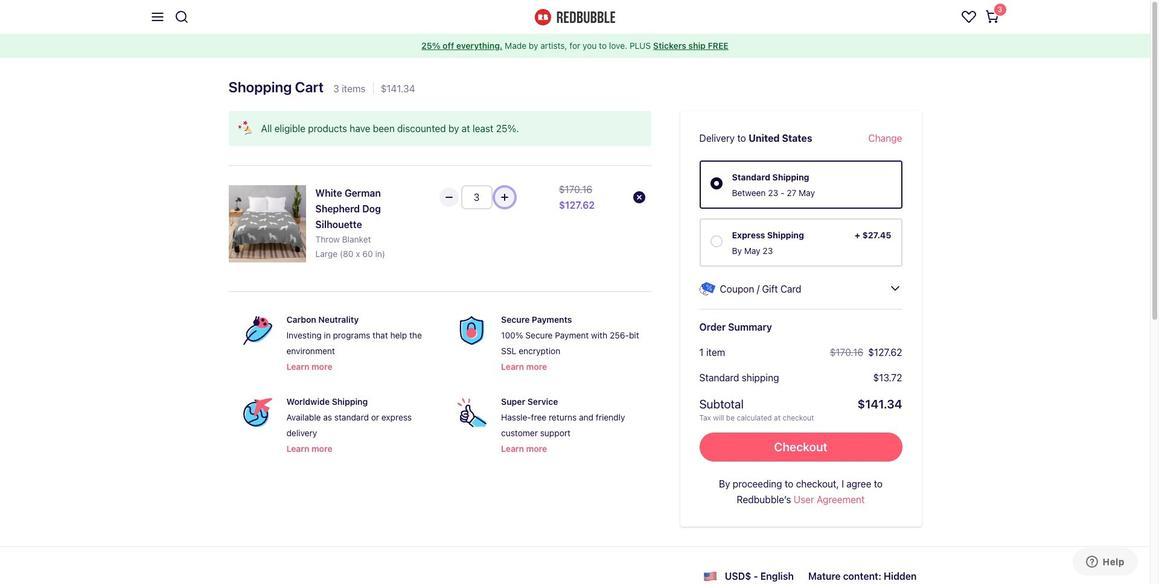 Task type: vqa. For each thing, say whether or not it's contained in the screenshot.
Walrus bun Transparent Sticker By pikaole
no



Task type: describe. For each thing, give the bounding box(es) containing it.
cost summary element
[[700, 345, 903, 423]]

order summary element
[[680, 111, 922, 527]]

super service image
[[458, 399, 487, 428]]

white german shepherd dog silhouette image
[[229, 185, 306, 263]]

Quantity number field
[[461, 185, 493, 210]]



Task type: locate. For each thing, give the bounding box(es) containing it.
None radio
[[711, 177, 723, 189]]

worldwide shipping image
[[243, 399, 272, 428]]

none radio inside order summary element
[[711, 235, 723, 247]]

None radio
[[711, 235, 723, 247]]

none radio inside order summary element
[[711, 177, 723, 189]]

footer
[[0, 547, 1151, 585]]

carbon neutrality image
[[243, 316, 272, 345]]

secure payments image
[[458, 316, 487, 345]]

trust signals element
[[229, 302, 651, 466]]



